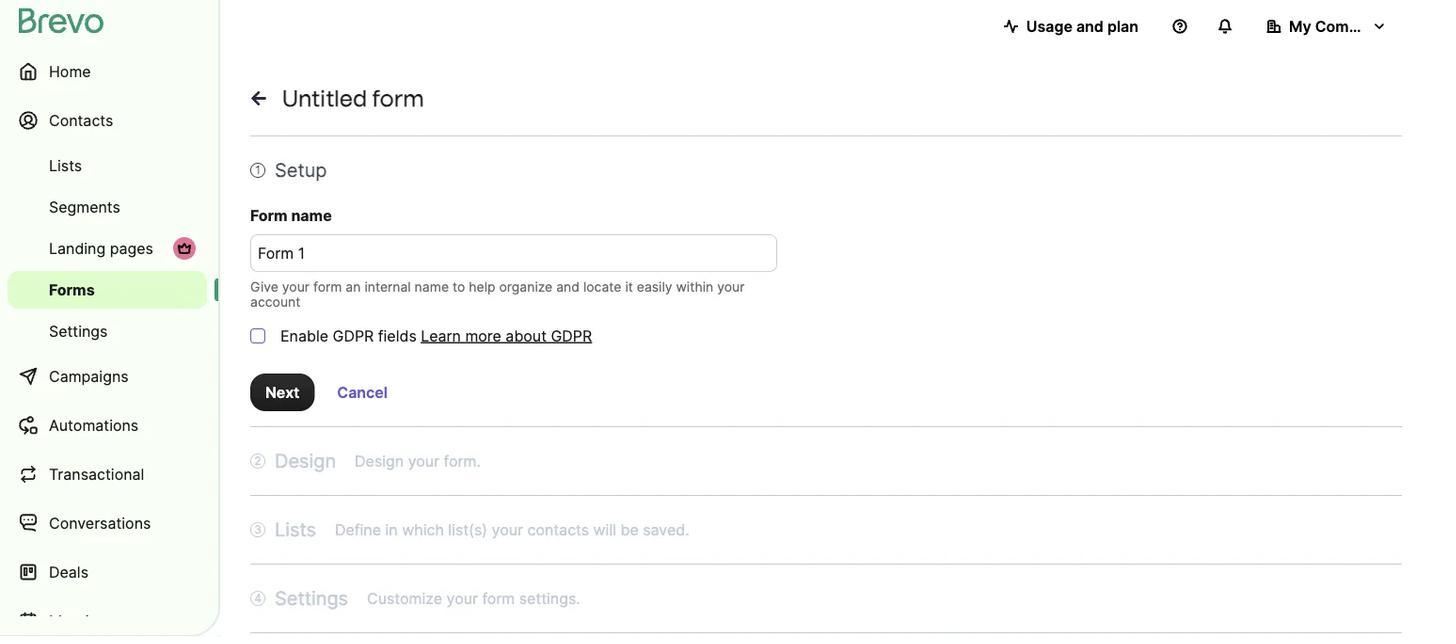 Task type: vqa. For each thing, say whether or not it's contained in the screenshot.
THE A associated with Load a list or a segment
no



Task type: locate. For each thing, give the bounding box(es) containing it.
0 horizontal spatial form
[[313, 279, 342, 295]]

home link
[[8, 49, 207, 94]]

name
[[291, 206, 332, 225], [415, 279, 449, 295]]

learn more about gdpr link
[[421, 325, 592, 347]]

cancel button
[[322, 374, 403, 411]]

name left to
[[415, 279, 449, 295]]

settings
[[49, 322, 108, 340], [275, 587, 348, 610]]

setup
[[275, 159, 327, 182]]

segments
[[49, 198, 120, 216]]

0 vertical spatial and
[[1077, 17, 1104, 35]]

1 horizontal spatial design
[[355, 452, 404, 470]]

my company button
[[1252, 8, 1403, 45]]

easily
[[637, 279, 673, 295]]

saved.
[[643, 521, 690, 539]]

None text field
[[250, 234, 778, 272]]

your left form.
[[408, 452, 440, 470]]

1 horizontal spatial form
[[372, 84, 424, 112]]

1 gdpr from the left
[[333, 327, 374, 345]]

will
[[594, 521, 617, 539]]

and inside button
[[1077, 17, 1104, 35]]

1 vertical spatial settings
[[275, 587, 348, 610]]

lists
[[49, 156, 82, 175], [275, 518, 316, 541]]

design your form.
[[355, 452, 481, 470]]

1 vertical spatial and
[[557, 279, 580, 295]]

1 horizontal spatial lists
[[275, 518, 316, 541]]

form
[[372, 84, 424, 112], [313, 279, 342, 295], [482, 589, 515, 608]]

forms link
[[8, 271, 207, 309]]

2 vertical spatial form
[[482, 589, 515, 608]]

list(s)
[[448, 521, 488, 539]]

2 gdpr from the left
[[551, 327, 592, 345]]

learn
[[421, 327, 461, 345]]

which
[[402, 521, 444, 539]]

cancel
[[337, 383, 388, 402]]

lists right 3
[[275, 518, 316, 541]]

name right form
[[291, 206, 332, 225]]

design up in
[[355, 452, 404, 470]]

form for give
[[313, 279, 342, 295]]

enable gdpr fields
[[281, 327, 417, 345]]

1 vertical spatial form
[[313, 279, 342, 295]]

gdpr right about
[[551, 327, 592, 345]]

your right within
[[718, 279, 745, 295]]

define
[[335, 521, 381, 539]]

and left plan
[[1077, 17, 1104, 35]]

0 horizontal spatial and
[[557, 279, 580, 295]]

usage and plan
[[1027, 17, 1139, 35]]

fields
[[378, 327, 417, 345]]

settings right "4"
[[275, 587, 348, 610]]

0 vertical spatial lists
[[49, 156, 82, 175]]

form inside the 'give your form an internal name to help organize and locate it easily within your account'
[[313, 279, 342, 295]]

design
[[275, 450, 336, 473], [355, 452, 404, 470]]

design for design
[[275, 450, 336, 473]]

automations
[[49, 416, 139, 434]]

it
[[626, 279, 633, 295]]

automations link
[[8, 403, 207, 448]]

and left locate
[[557, 279, 580, 295]]

home
[[49, 62, 91, 80]]

to
[[453, 279, 465, 295]]

1 vertical spatial lists
[[275, 518, 316, 541]]

contacts
[[49, 111, 113, 129]]

form
[[250, 206, 288, 225]]

0 vertical spatial name
[[291, 206, 332, 225]]

0 vertical spatial form
[[372, 84, 424, 112]]

1 horizontal spatial and
[[1077, 17, 1104, 35]]

company
[[1316, 17, 1385, 35]]

settings down forms
[[49, 322, 108, 340]]

1 vertical spatial name
[[415, 279, 449, 295]]

1 horizontal spatial gdpr
[[551, 327, 592, 345]]

form right untitled
[[372, 84, 424, 112]]

next button
[[250, 374, 315, 411]]

0 horizontal spatial design
[[275, 450, 336, 473]]

form.
[[444, 452, 481, 470]]

organize
[[499, 279, 553, 295]]

settings.
[[519, 589, 581, 608]]

contacts link
[[8, 98, 207, 143]]

gdpr left fields
[[333, 327, 374, 345]]

give
[[250, 279, 279, 295]]

your for design your form.
[[408, 452, 440, 470]]

more
[[465, 327, 502, 345]]

lists link
[[8, 147, 207, 185]]

landing pages
[[49, 239, 153, 257]]

form left the an
[[313, 279, 342, 295]]

gdpr
[[333, 327, 374, 345], [551, 327, 592, 345]]

4
[[254, 592, 262, 605]]

deals link
[[8, 550, 207, 595]]

your
[[282, 279, 310, 295], [718, 279, 745, 295], [408, 452, 440, 470], [492, 521, 523, 539], [447, 589, 478, 608]]

lists up segments
[[49, 156, 82, 175]]

campaigns
[[49, 367, 129, 386]]

an
[[346, 279, 361, 295]]

your for give your form an internal name to help organize and locate it easily within your account
[[282, 279, 310, 295]]

deals
[[49, 563, 88, 581]]

form left settings.
[[482, 589, 515, 608]]

your right the customize
[[447, 589, 478, 608]]

0 vertical spatial settings
[[49, 322, 108, 340]]

form name
[[250, 206, 332, 225]]

next
[[265, 383, 300, 402]]

untitled
[[282, 84, 367, 112]]

and
[[1077, 17, 1104, 35], [557, 279, 580, 295]]

your right give
[[282, 279, 310, 295]]

1 horizontal spatial name
[[415, 279, 449, 295]]

1 horizontal spatial settings
[[275, 587, 348, 610]]

design right 2
[[275, 450, 336, 473]]

form for customize
[[482, 589, 515, 608]]

0 horizontal spatial gdpr
[[333, 327, 374, 345]]

2 horizontal spatial form
[[482, 589, 515, 608]]

3
[[254, 523, 262, 537]]

landing
[[49, 239, 106, 257]]

learn more about gdpr
[[421, 327, 592, 345]]

meetings link
[[8, 599, 207, 637]]

design for design your form.
[[355, 452, 404, 470]]

usage and plan button
[[989, 8, 1154, 45]]



Task type: describe. For each thing, give the bounding box(es) containing it.
give your form an internal name to help organize and locate it easily within your account
[[250, 279, 745, 310]]

your for customize your form settings.
[[447, 589, 478, 608]]

pages
[[110, 239, 153, 257]]

locate
[[584, 279, 622, 295]]

my company
[[1290, 17, 1385, 35]]

in
[[386, 521, 398, 539]]

customize
[[367, 589, 443, 608]]

customize your form settings.
[[367, 589, 581, 608]]

conversations
[[49, 514, 151, 532]]

internal
[[365, 279, 411, 295]]

meetings
[[49, 612, 115, 630]]

contacts
[[528, 521, 589, 539]]

and inside the 'give your form an internal name to help organize and locate it easily within your account'
[[557, 279, 580, 295]]

transactional link
[[8, 452, 207, 497]]

conversations link
[[8, 501, 207, 546]]

0 horizontal spatial name
[[291, 206, 332, 225]]

untitled form
[[282, 84, 424, 112]]

about
[[506, 327, 547, 345]]

help
[[469, 279, 496, 295]]

0 horizontal spatial settings
[[49, 322, 108, 340]]

be
[[621, 521, 639, 539]]

account
[[250, 294, 301, 310]]

transactional
[[49, 465, 144, 483]]

campaigns link
[[8, 354, 207, 399]]

within
[[676, 279, 714, 295]]

your right 'list(s)'
[[492, 521, 523, 539]]

name inside the 'give your form an internal name to help organize and locate it easily within your account'
[[415, 279, 449, 295]]

my
[[1290, 17, 1312, 35]]

left___rvooi image
[[177, 241, 192, 256]]

enable
[[281, 327, 329, 345]]

1
[[255, 163, 261, 177]]

gdpr inside 'learn more about gdpr' link
[[551, 327, 592, 345]]

forms
[[49, 281, 95, 299]]

segments link
[[8, 188, 207, 226]]

plan
[[1108, 17, 1139, 35]]

landing pages link
[[8, 230, 207, 267]]

2
[[255, 454, 261, 468]]

define in which list(s) your contacts will be saved.
[[335, 521, 690, 539]]

settings link
[[8, 313, 207, 350]]

0 horizontal spatial lists
[[49, 156, 82, 175]]

usage
[[1027, 17, 1073, 35]]



